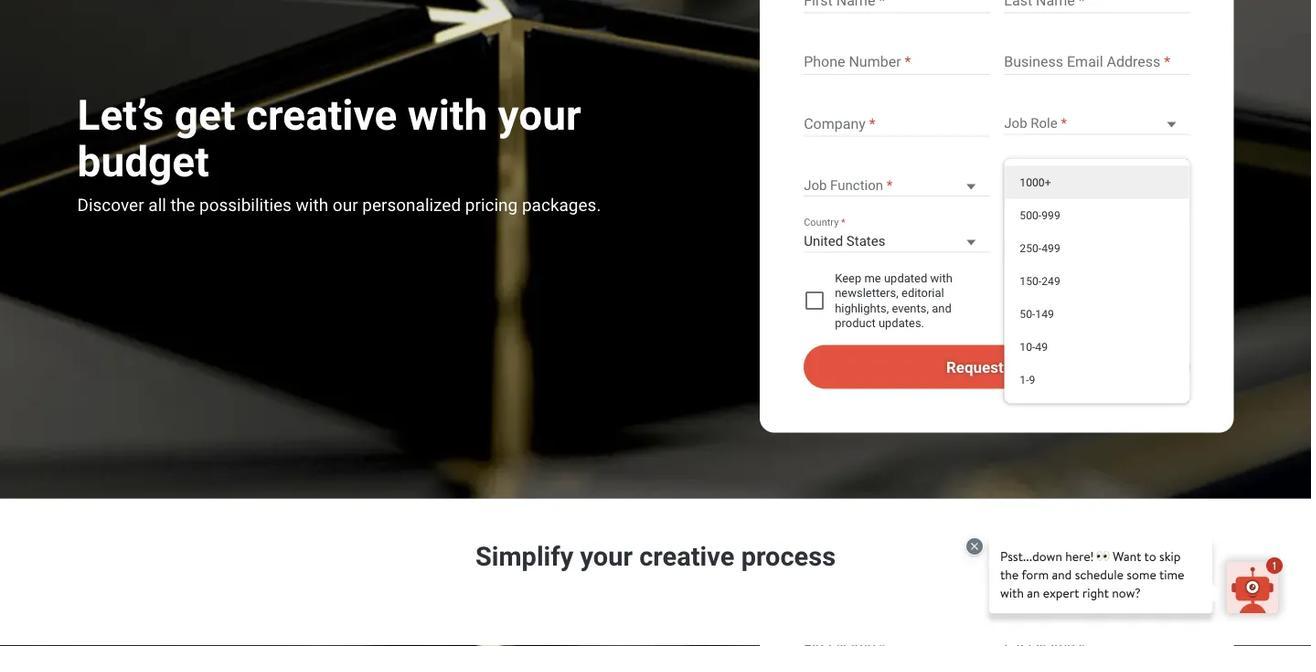 Task type: describe. For each thing, give the bounding box(es) containing it.
request
[[947, 358, 1004, 376]]

get
[[175, 91, 236, 140]]

editorial
[[902, 287, 945, 300]]

country *
[[804, 217, 846, 228]]

newsletters,
[[835, 287, 899, 300]]

simplify your creative process
[[476, 542, 836, 573]]

your inside let's get creative with your budget
[[498, 91, 582, 140]]

country
[[804, 217, 839, 228]]

updates.
[[879, 316, 925, 330]]

request quote
[[947, 358, 1048, 376]]

*
[[842, 217, 846, 228]]

united states
[[804, 233, 886, 249]]

creative for your
[[640, 542, 735, 573]]

and
[[932, 301, 952, 315]]

First Name text field
[[804, 0, 990, 13]]

budget
[[77, 137, 209, 186]]

keep me updated with newsletters, editorial highlights, events, and product updates.
[[835, 272, 953, 330]]

states
[[847, 233, 886, 249]]

search image
[[168, 631, 256, 647]]

star image
[[1056, 631, 1144, 647]]

with for creative
[[408, 91, 488, 140]]



Task type: locate. For each thing, give the bounding box(es) containing it.
0 vertical spatial your
[[498, 91, 582, 140]]

0 horizontal spatial creative
[[246, 91, 397, 140]]

let's get creative with your budget banner
[[0, 0, 1312, 502]]

quote
[[1008, 358, 1048, 376]]

1 horizontal spatial with
[[931, 272, 953, 285]]

creative
[[246, 91, 397, 140], [640, 542, 735, 573]]

blog image
[[464, 631, 552, 647]]

Phone Number text field
[[804, 53, 990, 75]]

1 vertical spatial your
[[580, 542, 633, 573]]

product
[[835, 316, 876, 330]]

highlights,
[[835, 301, 889, 315]]

updated
[[885, 272, 928, 285]]

Business Email Address text field
[[1005, 53, 1191, 75]]

process
[[742, 542, 836, 573]]

keep
[[835, 272, 862, 285]]

me
[[865, 272, 882, 285]]

let's get creative with your budget
[[77, 91, 582, 186]]

0 vertical spatial creative
[[246, 91, 397, 140]]

with
[[408, 91, 488, 140], [931, 272, 953, 285]]

united
[[804, 233, 844, 249]]

document image
[[760, 631, 848, 647]]

events,
[[892, 301, 930, 315]]

let's
[[77, 91, 164, 140]]

Company text field
[[804, 114, 990, 137]]

creative for get
[[246, 91, 397, 140]]

1 vertical spatial creative
[[640, 542, 735, 573]]

simplify
[[476, 542, 574, 573]]

request quote button
[[804, 345, 1191, 389]]

1 horizontal spatial creative
[[640, 542, 735, 573]]

1 vertical spatial with
[[931, 272, 953, 285]]

with for updated
[[931, 272, 953, 285]]

0 vertical spatial with
[[408, 91, 488, 140]]

with inside keep me updated with newsletters, editorial highlights, events, and product updates.
[[931, 272, 953, 285]]

creative inside let's get creative with your budget
[[246, 91, 397, 140]]

with inside let's get creative with your budget
[[408, 91, 488, 140]]

0 horizontal spatial with
[[408, 91, 488, 140]]

Last Name text field
[[1005, 0, 1191, 13]]

your
[[498, 91, 582, 140], [580, 542, 633, 573]]



